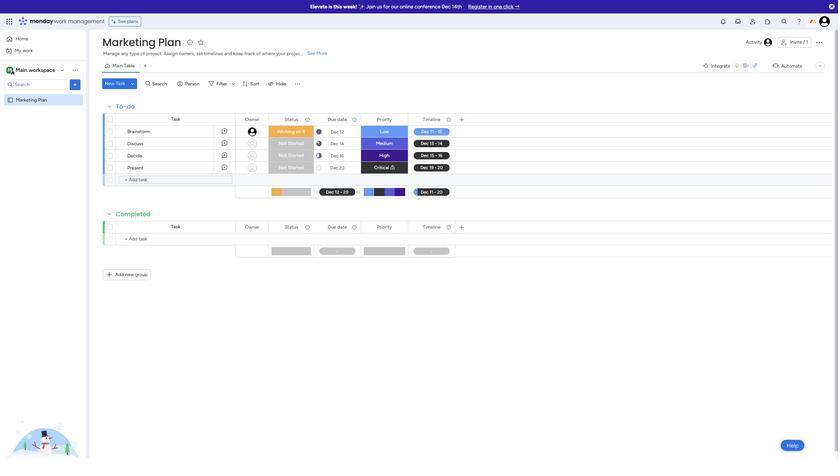 Task type: describe. For each thing, give the bounding box(es) containing it.
critical ⚠️️
[[374, 165, 395, 171]]

activity
[[746, 39, 762, 45]]

workspace selection element
[[6, 66, 56, 75]]

for
[[383, 4, 390, 10]]

timelines
[[204, 51, 223, 57]]

is
[[329, 4, 332, 10]]

project
[[287, 51, 302, 57]]

person button
[[174, 78, 204, 89]]

2 not started from the top
[[279, 153, 304, 159]]

it
[[302, 129, 305, 135]]

due date for second "due date" field
[[328, 225, 347, 230]]

dec 20
[[330, 166, 344, 171]]

new
[[105, 81, 115, 87]]

14
[[340, 141, 344, 146]]

v2 search image
[[146, 80, 150, 88]]

manage
[[103, 51, 120, 57]]

1 not started from the top
[[279, 141, 304, 147]]

2 status from the top
[[285, 225, 298, 230]]

to-
[[116, 102, 127, 111]]

1 of from the left
[[140, 51, 145, 57]]

invite
[[790, 39, 802, 45]]

due for second "due date" field
[[328, 225, 336, 230]]

to-do
[[116, 102, 135, 111]]

track
[[245, 51, 255, 57]]

arrow down image
[[229, 80, 238, 88]]

see plans button
[[109, 17, 141, 27]]

1 horizontal spatial marketing plan
[[102, 35, 181, 50]]

group
[[135, 272, 148, 278]]

add
[[115, 272, 124, 278]]

marketing plan list box
[[0, 93, 86, 197]]

0 vertical spatial marketing
[[102, 35, 156, 50]]

hide button
[[265, 78, 290, 89]]

our
[[391, 4, 398, 10]]

medium
[[376, 141, 393, 147]]

stands.
[[303, 51, 318, 57]]

1 due date field from the top
[[326, 116, 349, 123]]

1 status from the top
[[285, 117, 298, 122]]

online
[[400, 4, 413, 10]]

autopilot image
[[773, 61, 779, 70]]

1 started from the top
[[288, 141, 304, 147]]

main table
[[113, 63, 135, 69]]

completed
[[116, 210, 151, 219]]

integrate
[[711, 63, 730, 69]]

2 owner field from the top
[[243, 224, 261, 231]]

register
[[468, 4, 487, 10]]

→
[[515, 4, 520, 10]]

invite / 1 button
[[778, 37, 811, 48]]

To-do field
[[114, 102, 137, 111]]

2 priority field from the top
[[375, 224, 394, 231]]

dec 12
[[331, 130, 344, 135]]

more
[[316, 51, 327, 56]]

2 of from the left
[[256, 51, 261, 57]]

see plans
[[118, 19, 138, 24]]

new task button
[[102, 78, 128, 89]]

main for main workspace
[[15, 67, 27, 73]]

in
[[488, 4, 492, 10]]

options image for 1st "due date" field from the top of the page
[[351, 114, 356, 125]]

public board image
[[7, 97, 13, 103]]

help button
[[781, 441, 804, 452]]

date for 1st "due date" field from the top of the page
[[337, 117, 347, 122]]

column information image for first timeline field from the bottom of the page
[[446, 225, 451, 230]]

timeline for second timeline field from the bottom
[[423, 117, 440, 122]]

working
[[277, 129, 295, 135]]

dec for dec 14
[[331, 141, 338, 146]]

✨
[[358, 4, 365, 10]]

16
[[340, 153, 344, 158]]

1 priority from the top
[[377, 117, 392, 122]]

lottie animation image
[[0, 392, 86, 460]]

project.
[[146, 51, 162, 57]]

see for see more
[[307, 51, 315, 56]]

dapulse integrations image
[[703, 63, 708, 69]]

0 vertical spatial + add task text field
[[119, 176, 232, 184]]

Search field
[[150, 79, 171, 89]]

your
[[276, 51, 286, 57]]

1 status field from the top
[[283, 116, 300, 123]]

Search in workspace field
[[14, 81, 56, 89]]

1
[[806, 39, 808, 45]]

see more link
[[307, 50, 328, 57]]

elevate is this week! ✨ join us for our online conference dec 14th
[[310, 4, 462, 10]]

new task
[[105, 81, 125, 87]]

hide
[[276, 81, 286, 87]]

high
[[379, 153, 390, 159]]

add new group button
[[103, 270, 151, 281]]

1 owner field from the top
[[243, 116, 261, 123]]

2 due date field from the top
[[326, 224, 349, 231]]

new
[[125, 272, 134, 278]]

dec for dec 16
[[331, 153, 339, 158]]

christina overa image
[[819, 16, 830, 27]]

dec 14
[[331, 141, 344, 146]]

work for monday
[[54, 18, 67, 25]]

this
[[333, 4, 342, 10]]

join
[[366, 4, 376, 10]]

date for second "due date" field
[[337, 225, 347, 230]]

add to favorites image
[[197, 39, 204, 46]]

marketing inside list box
[[16, 97, 37, 103]]

dec 16
[[331, 153, 344, 158]]

owner for second the 'owner' 'field' from the top
[[245, 225, 259, 230]]

help
[[787, 443, 799, 450]]

angle down image
[[131, 81, 134, 86]]

any
[[121, 51, 128, 57]]

filter
[[216, 81, 227, 87]]

elevate
[[310, 4, 327, 10]]

⚠️️
[[390, 165, 395, 171]]

main workspace
[[15, 67, 55, 73]]

keep
[[233, 51, 243, 57]]

decide
[[127, 153, 142, 159]]

14th
[[452, 4, 462, 10]]

add view image
[[144, 63, 147, 69]]

register in one click →
[[468, 4, 520, 10]]

type
[[130, 51, 139, 57]]

options image for second timeline field from the bottom
[[446, 114, 450, 125]]

one
[[494, 4, 502, 10]]

week!
[[343, 4, 357, 10]]



Task type: locate. For each thing, give the bounding box(es) containing it.
1 column information image from the top
[[446, 117, 451, 122]]

main right workspace image
[[15, 67, 27, 73]]

menu image
[[294, 81, 301, 87]]

1 vertical spatial not started
[[279, 153, 304, 159]]

Owner field
[[243, 116, 261, 123], [243, 224, 261, 231]]

and
[[224, 51, 232, 57]]

2 started from the top
[[288, 153, 304, 159]]

0 vertical spatial date
[[337, 117, 347, 122]]

do
[[127, 102, 135, 111]]

task for to-do
[[171, 117, 180, 122]]

1 date from the top
[[337, 117, 347, 122]]

workspace options image
[[72, 67, 78, 74]]

1 horizontal spatial plan
[[158, 35, 181, 50]]

1 timeline from the top
[[423, 117, 440, 122]]

started
[[288, 141, 304, 147], [288, 153, 304, 159], [288, 165, 304, 171]]

0 horizontal spatial see
[[118, 19, 126, 24]]

invite members image
[[749, 18, 756, 25]]

Priority field
[[375, 116, 394, 123], [375, 224, 394, 231]]

marketing plan
[[102, 35, 181, 50], [16, 97, 47, 103]]

1 horizontal spatial see
[[307, 51, 315, 56]]

register in one click → link
[[468, 4, 520, 10]]

assign
[[164, 51, 178, 57]]

main for main table
[[113, 63, 123, 69]]

0 vertical spatial owner field
[[243, 116, 261, 123]]

inbox image
[[735, 18, 741, 25]]

1 vertical spatial owner
[[245, 225, 259, 230]]

0 horizontal spatial work
[[22, 48, 33, 53]]

work for my
[[22, 48, 33, 53]]

owner for first the 'owner' 'field' from the top
[[245, 117, 259, 122]]

owner
[[245, 117, 259, 122], [245, 225, 259, 230]]

0 vertical spatial plan
[[158, 35, 181, 50]]

select product image
[[6, 18, 13, 25]]

search everything image
[[781, 18, 788, 25]]

work right my
[[22, 48, 33, 53]]

manage any type of project. assign owners, set timelines and keep track of where your project stands.
[[103, 51, 318, 57]]

1 vertical spatial priority
[[377, 225, 392, 230]]

Completed field
[[114, 210, 152, 219]]

marketing right 'public board' icon
[[16, 97, 37, 103]]

main left table
[[113, 63, 123, 69]]

3 started from the top
[[288, 165, 304, 171]]

plan inside marketing plan list box
[[38, 97, 47, 103]]

timeline
[[423, 117, 440, 122], [423, 225, 440, 230]]

2 status field from the top
[[283, 224, 300, 231]]

12
[[340, 130, 344, 135]]

1 due date from the top
[[328, 117, 347, 122]]

owners,
[[179, 51, 195, 57]]

1 vertical spatial marketing
[[16, 97, 37, 103]]

my work button
[[4, 45, 72, 56]]

on
[[296, 129, 301, 135]]

1 vertical spatial owner field
[[243, 224, 261, 231]]

0 vertical spatial due
[[328, 117, 336, 122]]

column information image
[[446, 117, 451, 122], [446, 225, 451, 230]]

1 vertical spatial started
[[288, 153, 304, 159]]

0 vertical spatial marketing plan
[[102, 35, 181, 50]]

of right track
[[256, 51, 261, 57]]

timeline for first timeline field from the bottom of the page
[[423, 225, 440, 230]]

1 horizontal spatial main
[[113, 63, 123, 69]]

1 vertical spatial + add task text field
[[119, 235, 232, 244]]

1 timeline field from the top
[[421, 116, 442, 123]]

options image for first status "field" from the bottom of the page
[[305, 222, 309, 233]]

present
[[127, 165, 143, 171]]

critical
[[374, 165, 389, 171]]

filter button
[[206, 78, 238, 89]]

20
[[339, 166, 344, 171]]

priority
[[377, 117, 392, 122], [377, 225, 392, 230]]

dec for dec 20
[[330, 166, 338, 171]]

dec left 14 on the top
[[331, 141, 338, 146]]

sort button
[[240, 78, 263, 89]]

Marketing Plan field
[[101, 35, 183, 50]]

not started
[[279, 141, 304, 147], [279, 153, 304, 159], [279, 165, 304, 171]]

due date for 1st "due date" field from the top of the page
[[328, 117, 347, 122]]

main inside workspace selection element
[[15, 67, 27, 73]]

low
[[380, 129, 389, 135]]

plan
[[158, 35, 181, 50], [38, 97, 47, 103]]

0 horizontal spatial marketing plan
[[16, 97, 47, 103]]

column information image
[[305, 117, 310, 122], [352, 117, 357, 122], [305, 225, 310, 230], [352, 225, 357, 230]]

home
[[15, 36, 28, 42]]

invite / 1
[[790, 39, 808, 45]]

0 horizontal spatial marketing
[[16, 97, 37, 103]]

working on it
[[277, 129, 305, 135]]

main table button
[[102, 61, 140, 71]]

1 vertical spatial see
[[307, 51, 315, 56]]

lottie animation element
[[0, 392, 86, 460]]

due date
[[328, 117, 347, 122], [328, 225, 347, 230]]

us
[[377, 4, 382, 10]]

1 priority field from the top
[[375, 116, 394, 123]]

help image
[[796, 18, 802, 25]]

0 vertical spatial status
[[285, 117, 298, 122]]

1 vertical spatial column information image
[[446, 225, 451, 230]]

automate
[[781, 63, 802, 69]]

workspace
[[29, 67, 55, 73]]

1 vertical spatial due date
[[328, 225, 347, 230]]

options image for 2nd status "field" from the bottom
[[305, 114, 309, 125]]

1 vertical spatial work
[[22, 48, 33, 53]]

Status field
[[283, 116, 300, 123], [283, 224, 300, 231]]

Due date field
[[326, 116, 349, 123], [326, 224, 349, 231]]

1 horizontal spatial marketing
[[102, 35, 156, 50]]

0 vertical spatial priority field
[[375, 116, 394, 123]]

marketing plan up type
[[102, 35, 181, 50]]

3 not from the top
[[279, 165, 287, 171]]

sort
[[250, 81, 259, 87]]

0 vertical spatial due date
[[328, 117, 347, 122]]

management
[[68, 18, 105, 25]]

table
[[124, 63, 135, 69]]

2 priority from the top
[[377, 225, 392, 230]]

0 vertical spatial work
[[54, 18, 67, 25]]

home button
[[4, 34, 72, 44]]

0 vertical spatial not started
[[279, 141, 304, 147]]

2 timeline from the top
[[423, 225, 440, 230]]

1 vertical spatial date
[[337, 225, 347, 230]]

1 vertical spatial status
[[285, 225, 298, 230]]

1 vertical spatial status field
[[283, 224, 300, 231]]

plans
[[127, 19, 138, 24]]

see for see plans
[[118, 19, 126, 24]]

show board description image
[[186, 39, 194, 46]]

1 due from the top
[[328, 117, 336, 122]]

2 vertical spatial not
[[279, 165, 287, 171]]

work inside button
[[22, 48, 33, 53]]

see left plans
[[118, 19, 126, 24]]

2 timeline field from the top
[[421, 224, 442, 231]]

plan down search in workspace field
[[38, 97, 47, 103]]

1 horizontal spatial of
[[256, 51, 261, 57]]

1 vertical spatial task
[[171, 117, 180, 122]]

status
[[285, 117, 298, 122], [285, 225, 298, 230]]

/
[[803, 39, 805, 45]]

dec left 20
[[330, 166, 338, 171]]

where
[[262, 51, 275, 57]]

0 vertical spatial started
[[288, 141, 304, 147]]

0 vertical spatial priority
[[377, 117, 392, 122]]

options image
[[815, 38, 823, 46], [72, 81, 78, 88], [259, 114, 264, 125], [398, 114, 403, 125], [259, 222, 264, 233], [351, 222, 356, 233], [398, 222, 403, 233], [446, 222, 450, 233]]

dec left the 14th
[[442, 4, 451, 10]]

0 horizontal spatial plan
[[38, 97, 47, 103]]

of right type
[[140, 51, 145, 57]]

2 date from the top
[[337, 225, 347, 230]]

click
[[503, 4, 513, 10]]

0 vertical spatial see
[[118, 19, 126, 24]]

activity button
[[743, 37, 775, 48]]

see inside button
[[118, 19, 126, 24]]

work
[[54, 18, 67, 25], [22, 48, 33, 53]]

task for completed
[[171, 224, 180, 230]]

conference
[[415, 4, 440, 10]]

person
[[185, 81, 200, 87]]

dec left 12
[[331, 130, 339, 135]]

marketing up any
[[102, 35, 156, 50]]

0 vertical spatial status field
[[283, 116, 300, 123]]

work right monday
[[54, 18, 67, 25]]

dec for dec 12
[[331, 130, 339, 135]]

3 not started from the top
[[279, 165, 304, 171]]

option
[[0, 94, 86, 95]]

2 vertical spatial task
[[171, 224, 180, 230]]

0 vertical spatial task
[[116, 81, 125, 87]]

not
[[279, 141, 287, 147], [279, 153, 287, 159], [279, 165, 287, 171]]

due
[[328, 117, 336, 122], [328, 225, 336, 230]]

see
[[118, 19, 126, 24], [307, 51, 315, 56]]

see left more
[[307, 51, 315, 56]]

1 not from the top
[[279, 141, 287, 147]]

1 vertical spatial timeline
[[423, 225, 440, 230]]

+ Add task text field
[[119, 176, 232, 184], [119, 235, 232, 244]]

0 vertical spatial timeline
[[423, 117, 440, 122]]

my work
[[15, 48, 33, 53]]

0 horizontal spatial of
[[140, 51, 145, 57]]

brainstorm
[[127, 129, 150, 135]]

0 vertical spatial not
[[279, 141, 287, 147]]

0 vertical spatial owner
[[245, 117, 259, 122]]

0 vertical spatial timeline field
[[421, 116, 442, 123]]

1 owner from the top
[[245, 117, 259, 122]]

m
[[8, 67, 12, 73]]

2 vertical spatial not started
[[279, 165, 304, 171]]

1 vertical spatial not
[[279, 153, 287, 159]]

collapse board header image
[[818, 63, 823, 69]]

marketing plan down search in workspace field
[[16, 97, 47, 103]]

dec left 16
[[331, 153, 339, 158]]

date
[[337, 117, 347, 122], [337, 225, 347, 230]]

1 vertical spatial marketing plan
[[16, 97, 47, 103]]

1 vertical spatial timeline field
[[421, 224, 442, 231]]

due for 1st "due date" field from the top of the page
[[328, 117, 336, 122]]

1 vertical spatial due date field
[[326, 224, 349, 231]]

options image
[[305, 114, 309, 125], [351, 114, 356, 125], [446, 114, 450, 125], [305, 222, 309, 233]]

plan up assign
[[158, 35, 181, 50]]

2 vertical spatial started
[[288, 165, 304, 171]]

notifications image
[[720, 18, 727, 25]]

my
[[15, 48, 21, 53]]

2 column information image from the top
[[446, 225, 451, 230]]

apps image
[[764, 18, 771, 25]]

2 owner from the top
[[245, 225, 259, 230]]

workspace image
[[6, 67, 13, 74]]

2 due from the top
[[328, 225, 336, 230]]

0 vertical spatial due date field
[[326, 116, 349, 123]]

add new group
[[115, 272, 148, 278]]

see more
[[307, 51, 327, 56]]

Timeline field
[[421, 116, 442, 123], [421, 224, 442, 231]]

marketing
[[102, 35, 156, 50], [16, 97, 37, 103]]

0 horizontal spatial main
[[15, 67, 27, 73]]

2 not from the top
[[279, 153, 287, 159]]

main
[[113, 63, 123, 69], [15, 67, 27, 73]]

set
[[196, 51, 203, 57]]

0 vertical spatial column information image
[[446, 117, 451, 122]]

task inside button
[[116, 81, 125, 87]]

1 vertical spatial due
[[328, 225, 336, 230]]

1 horizontal spatial work
[[54, 18, 67, 25]]

column information image for second timeline field from the bottom
[[446, 117, 451, 122]]

1 vertical spatial plan
[[38, 97, 47, 103]]

discuss
[[127, 141, 143, 147]]

marketing plan inside list box
[[16, 97, 47, 103]]

main inside button
[[113, 63, 123, 69]]

2 due date from the top
[[328, 225, 347, 230]]

monday work management
[[30, 18, 105, 25]]

1 vertical spatial priority field
[[375, 224, 394, 231]]



Task type: vqa. For each thing, say whether or not it's contained in the screenshot.
"Financial"
no



